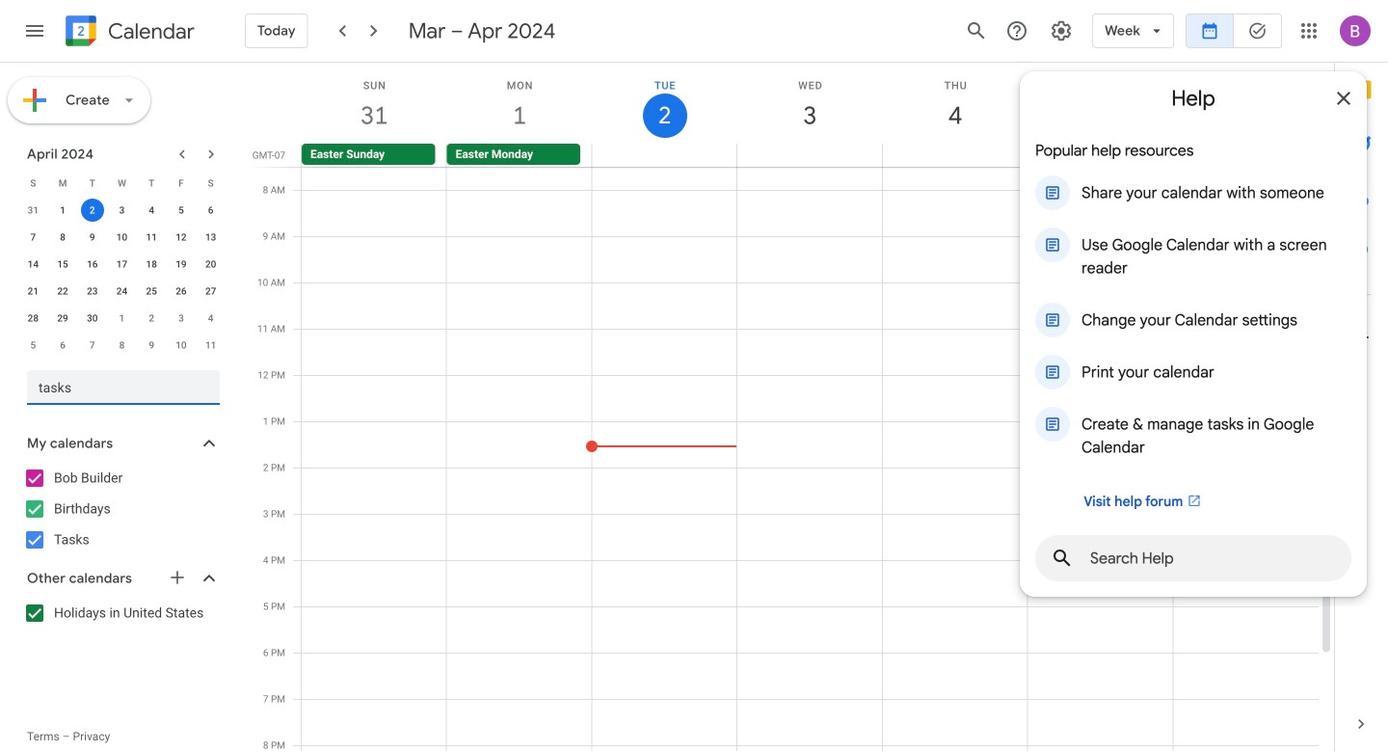 Task type: vqa. For each thing, say whether or not it's contained in the screenshot.
A
no



Task type: locate. For each thing, give the bounding box(es) containing it.
row group
[[18, 197, 226, 359]]

21 element
[[22, 280, 45, 303]]

may 10 element
[[170, 334, 193, 357]]

20 element
[[199, 253, 222, 276]]

29 element
[[51, 307, 74, 330]]

16 element
[[81, 253, 104, 276]]

may 2 element
[[140, 307, 163, 330]]

may 7 element
[[81, 334, 104, 357]]

15 element
[[51, 253, 74, 276]]

5 element
[[170, 199, 193, 222]]

2, today element
[[81, 199, 104, 222]]

22 element
[[51, 280, 74, 303]]

settings menu image
[[1050, 19, 1073, 42]]

cell
[[592, 144, 737, 167], [737, 144, 883, 167], [883, 144, 1028, 167], [1028, 144, 1173, 167], [1173, 144, 1318, 167], [78, 197, 107, 224]]

tab list
[[1336, 63, 1389, 697]]

cell inside april 2024 grid
[[78, 197, 107, 224]]

18 element
[[140, 253, 163, 276]]

may 11 element
[[199, 334, 222, 357]]

may 1 element
[[110, 307, 134, 330]]

heading
[[104, 20, 195, 43]]

4 element
[[140, 199, 163, 222]]

1 element
[[51, 199, 74, 222]]

None search field
[[0, 363, 239, 405]]

3 element
[[110, 199, 134, 222]]

april 2024 grid
[[18, 170, 226, 359]]

24 element
[[110, 280, 134, 303]]

row
[[293, 144, 1335, 167], [18, 170, 226, 197], [18, 197, 226, 224], [18, 224, 226, 251], [18, 251, 226, 278], [18, 278, 226, 305], [18, 305, 226, 332], [18, 332, 226, 359]]

grid
[[247, 63, 1335, 751]]

13 element
[[199, 226, 222, 249]]

8 element
[[51, 226, 74, 249]]

26 element
[[170, 280, 193, 303]]



Task type: describe. For each thing, give the bounding box(es) containing it.
30 element
[[81, 307, 104, 330]]

23 element
[[81, 280, 104, 303]]

25 element
[[140, 280, 163, 303]]

may 3 element
[[170, 307, 193, 330]]

march 31 element
[[22, 199, 45, 222]]

28 element
[[22, 307, 45, 330]]

may 4 element
[[199, 307, 222, 330]]

main drawer image
[[23, 19, 46, 42]]

Search for people text field
[[39, 370, 208, 405]]

may 9 element
[[140, 334, 163, 357]]

may 8 element
[[110, 334, 134, 357]]

14 element
[[22, 253, 45, 276]]

19 element
[[170, 253, 193, 276]]

6 element
[[199, 199, 222, 222]]

may 6 element
[[51, 334, 74, 357]]

27 element
[[199, 280, 222, 303]]

my calendars list
[[4, 463, 239, 555]]

11 element
[[140, 226, 163, 249]]

heading inside calendar "element"
[[104, 20, 195, 43]]

10 element
[[110, 226, 134, 249]]

support image
[[1006, 19, 1029, 42]]

12 element
[[170, 226, 193, 249]]

add other calendars image
[[168, 568, 187, 587]]

calendar element
[[62, 12, 195, 54]]

9 element
[[81, 226, 104, 249]]

7 element
[[22, 226, 45, 249]]

may 5 element
[[22, 334, 45, 357]]

17 element
[[110, 253, 134, 276]]



